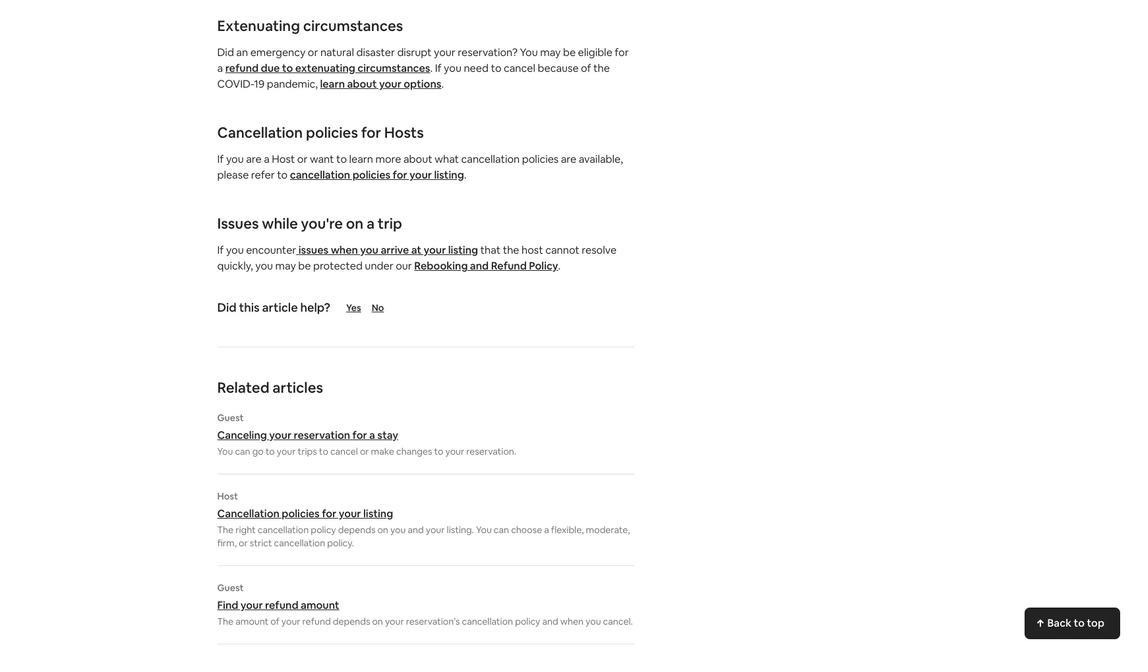Task type: locate. For each thing, give the bounding box(es) containing it.
to down canceling your reservation for a stay link
[[434, 446, 443, 458]]

1 vertical spatial if
[[217, 152, 224, 166]]

be inside 'did an emergency or natural disaster disrupt your reservation? you may be eligible for a'
[[563, 45, 576, 59]]

if you are a host or want to learn more about what cancellation policies are available, please refer to
[[217, 152, 623, 182]]

2 vertical spatial if
[[217, 243, 224, 257]]

listing up rebooking
[[448, 243, 478, 257]]

0 vertical spatial be
[[563, 45, 576, 59]]

0 horizontal spatial and
[[408, 524, 424, 536]]

can left choose
[[494, 524, 509, 536]]

reservation
[[294, 429, 350, 442]]

host inside host cancellation policies for your listing the right cancellation policy depends on you and your listing. you can choose a flexible, moderate, firm, or strict cancellation policy.
[[217, 491, 238, 502]]

0 vertical spatial guest
[[217, 412, 244, 424]]

your inside 'did an emergency or natural disaster disrupt your reservation? you may be eligible for a'
[[434, 45, 456, 59]]

0 horizontal spatial can
[[235, 446, 250, 458]]

0 horizontal spatial you
[[217, 446, 233, 458]]

be inside that the host cannot resolve quickly, you may be protected under our
[[298, 259, 311, 273]]

about down disaster
[[347, 77, 377, 91]]

1 horizontal spatial policy
[[515, 616, 540, 628]]

1 horizontal spatial may
[[540, 45, 561, 59]]

on up if you encounter issues when you arrive at your listing
[[346, 214, 363, 233]]

the up refund
[[503, 243, 519, 257]]

1 vertical spatial the
[[503, 243, 519, 257]]

you inside 'did an emergency or natural disaster disrupt your reservation? you may be eligible for a'
[[520, 45, 538, 59]]

cancellation up refer
[[217, 123, 303, 142]]

rebooking
[[414, 259, 468, 273]]

0 horizontal spatial when
[[331, 243, 358, 257]]

0 vertical spatial amount
[[301, 599, 339, 613]]

2 horizontal spatial and
[[542, 616, 558, 628]]

if for are
[[217, 152, 224, 166]]

0 horizontal spatial policy
[[311, 524, 336, 536]]

0 horizontal spatial the
[[503, 243, 519, 257]]

may up the because
[[540, 45, 561, 59]]

refund due to extenuating circumstances link
[[225, 61, 430, 75]]

cancellation up right
[[217, 507, 279, 521]]

if inside if you are a host or want to learn more about what cancellation policies are available, please refer to
[[217, 152, 224, 166]]

the inside . if you need to cancel because of the covid-19 pandemic,
[[593, 61, 610, 75]]

0 vertical spatial on
[[346, 214, 363, 233]]

when left cancel.
[[560, 616, 584, 628]]

for up more
[[361, 123, 381, 142]]

1 vertical spatial guest
[[217, 582, 244, 594]]

0 vertical spatial the
[[593, 61, 610, 75]]

circumstances up learn about your options . on the top of the page
[[358, 61, 430, 75]]

or inside host cancellation policies for your listing the right cancellation policy depends on you and your listing. you can choose a flexible, moderate, firm, or strict cancellation policy.
[[239, 537, 248, 549]]

be down issues at the left top of page
[[298, 259, 311, 273]]

when up protected
[[331, 243, 358, 257]]

you down cancellation policies for your listing link
[[390, 524, 406, 536]]

about inside if you are a host or want to learn more about what cancellation policies are available, please refer to
[[403, 152, 432, 166]]

2 vertical spatial on
[[372, 616, 383, 628]]

you right listing.
[[476, 524, 492, 536]]

1 vertical spatial when
[[560, 616, 584, 628]]

cancel
[[504, 61, 535, 75], [330, 446, 358, 458]]

firm,
[[217, 537, 237, 549]]

0 horizontal spatial be
[[298, 259, 311, 273]]

cancel inside . if you need to cancel because of the covid-19 pandemic,
[[504, 61, 535, 75]]

the
[[217, 524, 233, 536], [217, 616, 233, 628]]

on down find your refund amount link
[[372, 616, 383, 628]]

on for your
[[377, 524, 388, 536]]

on down cancellation policies for your listing link
[[377, 524, 388, 536]]

reservation?
[[458, 45, 518, 59]]

resolve
[[582, 243, 617, 257]]

for right eligible
[[615, 45, 629, 59]]

of inside . if you need to cancel because of the covid-19 pandemic,
[[581, 61, 591, 75]]

1 horizontal spatial you
[[476, 524, 492, 536]]

policy.
[[327, 537, 354, 549]]

did inside 'did an emergency or natural disaster disrupt your reservation? you may be eligible for a'
[[217, 45, 234, 59]]

can inside host cancellation policies for your listing the right cancellation policy depends on you and your listing. you can choose a flexible, moderate, firm, or strict cancellation policy.
[[494, 524, 509, 536]]

disrupt
[[397, 45, 432, 59]]

policies inside if you are a host or want to learn more about what cancellation policies are available, please refer to
[[522, 152, 559, 166]]

did
[[217, 45, 234, 59], [217, 300, 236, 315]]

for up policy.
[[322, 507, 336, 521]]

may inside that the host cannot resolve quickly, you may be protected under our
[[275, 259, 296, 273]]

you inside if you are a host or want to learn more about what cancellation policies are available, please refer to
[[226, 152, 244, 166]]

back to top button
[[1025, 608, 1120, 640]]

listing down "what" in the top left of the page
[[434, 168, 464, 182]]

the up "firm,"
[[217, 524, 233, 536]]

policies inside host cancellation policies for your listing the right cancellation policy depends on you and your listing. you can choose a flexible, moderate, firm, or strict cancellation policy.
[[282, 507, 320, 521]]

cancellation inside guest find your refund amount the amount of your refund depends on your reservation's cancellation policy and when you cancel.
[[462, 616, 513, 628]]

1 vertical spatial learn
[[349, 152, 373, 166]]

you up "under"
[[360, 243, 378, 257]]

0 vertical spatial cancel
[[504, 61, 535, 75]]

2 did from the top
[[217, 300, 236, 315]]

1 vertical spatial can
[[494, 524, 509, 536]]

depends inside host cancellation policies for your listing the right cancellation policy depends on you and your listing. you can choose a flexible, moderate, firm, or strict cancellation policy.
[[338, 524, 375, 536]]

0 horizontal spatial learn
[[320, 77, 345, 91]]

0 vertical spatial did
[[217, 45, 234, 59]]

0 vertical spatial host
[[272, 152, 295, 166]]

2 vertical spatial you
[[476, 524, 492, 536]]

1 horizontal spatial cancel
[[504, 61, 535, 75]]

may down encounter
[[275, 259, 296, 273]]

while
[[262, 214, 298, 233]]

1 horizontal spatial and
[[470, 259, 489, 273]]

available,
[[579, 152, 623, 166]]

1 horizontal spatial be
[[563, 45, 576, 59]]

you
[[444, 61, 461, 75], [226, 152, 244, 166], [226, 243, 244, 257], [360, 243, 378, 257], [255, 259, 273, 273], [390, 524, 406, 536], [586, 616, 601, 628]]

1 vertical spatial may
[[275, 259, 296, 273]]

cancellation policies for your listing link
[[217, 507, 634, 521]]

0 vertical spatial learn
[[320, 77, 345, 91]]

rebooking and refund policy link
[[414, 259, 558, 273]]

extenuating circumstances
[[217, 16, 403, 35]]

pandemic,
[[267, 77, 318, 91]]

issues
[[217, 214, 259, 233]]

and inside guest find your refund amount the amount of your refund depends on your reservation's cancellation policy and when you cancel.
[[542, 616, 558, 628]]

0 vertical spatial circumstances
[[303, 16, 403, 35]]

1 guest from the top
[[217, 412, 244, 424]]

1 vertical spatial be
[[298, 259, 311, 273]]

did this article help?
[[217, 300, 330, 315]]

2 vertical spatial and
[[542, 616, 558, 628]]

you left need
[[444, 61, 461, 75]]

circumstances
[[303, 16, 403, 35], [358, 61, 430, 75]]

1 vertical spatial host
[[217, 491, 238, 502]]

can
[[235, 446, 250, 458], [494, 524, 509, 536]]

cancellation policies for your listing element
[[217, 491, 634, 550]]

amount down the find
[[235, 616, 268, 628]]

policies down more
[[353, 168, 390, 182]]

2 guest from the top
[[217, 582, 244, 594]]

host up right
[[217, 491, 238, 502]]

0 vertical spatial may
[[540, 45, 561, 59]]

canceling
[[217, 429, 267, 442]]

policy
[[311, 524, 336, 536], [515, 616, 540, 628]]

guest up canceling
[[217, 412, 244, 424]]

amount
[[301, 599, 339, 613], [235, 616, 268, 628]]

1 vertical spatial you
[[217, 446, 233, 458]]

0 vertical spatial the
[[217, 524, 233, 536]]

or down right
[[239, 537, 248, 549]]

0 vertical spatial cancellation
[[217, 123, 303, 142]]

or left make
[[360, 446, 369, 458]]

the down the find
[[217, 616, 233, 628]]

host
[[272, 152, 295, 166], [217, 491, 238, 502]]

you're
[[301, 214, 343, 233]]

or up extenuating
[[308, 45, 318, 59]]

1 vertical spatial on
[[377, 524, 388, 536]]

moderate,
[[586, 524, 630, 536]]

1 vertical spatial cancel
[[330, 446, 358, 458]]

the down eligible
[[593, 61, 610, 75]]

to
[[282, 61, 293, 75], [491, 61, 501, 75], [336, 152, 347, 166], [277, 168, 288, 182], [266, 446, 275, 458], [319, 446, 328, 458], [434, 446, 443, 458], [1074, 616, 1085, 630]]

a
[[217, 61, 223, 75], [264, 152, 270, 166], [367, 214, 375, 233], [369, 429, 375, 442], [544, 524, 549, 536]]

a left stay
[[369, 429, 375, 442]]

you down canceling
[[217, 446, 233, 458]]

listing down make
[[363, 507, 393, 521]]

1 horizontal spatial about
[[403, 152, 432, 166]]

to down reservation?
[[491, 61, 501, 75]]

1 vertical spatial about
[[403, 152, 432, 166]]

0 vertical spatial depends
[[338, 524, 375, 536]]

make
[[371, 446, 394, 458]]

host cancellation policies for your listing the right cancellation policy depends on you and your listing. you can choose a flexible, moderate, firm, or strict cancellation policy.
[[217, 491, 630, 549]]

1 vertical spatial of
[[270, 616, 279, 628]]

of for your
[[270, 616, 279, 628]]

on inside host cancellation policies for your listing the right cancellation policy depends on you and your listing. you can choose a flexible, moderate, firm, or strict cancellation policy.
[[377, 524, 388, 536]]

2 horizontal spatial refund
[[302, 616, 331, 628]]

did left an
[[217, 45, 234, 59]]

1 vertical spatial amount
[[235, 616, 268, 628]]

can left go
[[235, 446, 250, 458]]

you
[[520, 45, 538, 59], [217, 446, 233, 458], [476, 524, 492, 536]]

guest
[[217, 412, 244, 424], [217, 582, 244, 594]]

you up please
[[226, 152, 244, 166]]

be up the because
[[563, 45, 576, 59]]

please
[[217, 168, 249, 182]]

0 horizontal spatial may
[[275, 259, 296, 273]]

or
[[308, 45, 318, 59], [297, 152, 308, 166], [360, 446, 369, 458], [239, 537, 248, 549]]

if for encounter
[[217, 243, 224, 257]]

cancellation right strict
[[274, 537, 325, 549]]

for inside host cancellation policies for your listing the right cancellation policy depends on you and your listing. you can choose a flexible, moderate, firm, or strict cancellation policy.
[[322, 507, 336, 521]]

circumstances up natural in the left of the page
[[303, 16, 403, 35]]

2 vertical spatial refund
[[302, 616, 331, 628]]

1 vertical spatial and
[[408, 524, 424, 536]]

for inside guest canceling your reservation for a stay you can go to your trips to cancel or make changes to your reservation.
[[352, 429, 367, 442]]

1 cancellation from the top
[[217, 123, 303, 142]]

guest for canceling
[[217, 412, 244, 424]]

2 cancellation from the top
[[217, 507, 279, 521]]

are up refer
[[246, 152, 262, 166]]

the
[[593, 61, 610, 75], [503, 243, 519, 257]]

listing
[[434, 168, 464, 182], [448, 243, 478, 257], [363, 507, 393, 521]]

trip
[[378, 214, 402, 233]]

that the host cannot resolve quickly, you may be protected under our
[[217, 243, 617, 273]]

listing inside host cancellation policies for your listing the right cancellation policy depends on you and your listing. you can choose a flexible, moderate, firm, or strict cancellation policy.
[[363, 507, 393, 521]]

0 vertical spatial and
[[470, 259, 489, 273]]

did left this
[[217, 300, 236, 315]]

did an emergency or natural disaster disrupt your reservation? you may be eligible for a
[[217, 45, 629, 75]]

you inside guest canceling your reservation for a stay you can go to your trips to cancel or make changes to your reservation.
[[217, 446, 233, 458]]

0 vertical spatial of
[[581, 61, 591, 75]]

to left top in the bottom of the page
[[1074, 616, 1085, 630]]

did for did this article help?
[[217, 300, 236, 315]]

depends inside guest find your refund amount the amount of your refund depends on your reservation's cancellation policy and when you cancel.
[[333, 616, 370, 628]]

1 horizontal spatial when
[[560, 616, 584, 628]]

you left cancel.
[[586, 616, 601, 628]]

you down encounter
[[255, 259, 273, 273]]

right
[[235, 524, 256, 536]]

on inside guest find your refund amount the amount of your refund depends on your reservation's cancellation policy and when you cancel.
[[372, 616, 383, 628]]

and
[[470, 259, 489, 273], [408, 524, 424, 536], [542, 616, 558, 628]]

to right go
[[266, 446, 275, 458]]

0 horizontal spatial cancel
[[330, 446, 358, 458]]

cancel down reservation?
[[504, 61, 535, 75]]

policies
[[306, 123, 358, 142], [522, 152, 559, 166], [353, 168, 390, 182], [282, 507, 320, 521]]

learn inside if you are a host or want to learn more about what cancellation policies are available, please refer to
[[349, 152, 373, 166]]

learn
[[320, 77, 345, 91], [349, 152, 373, 166]]

cancellation
[[217, 123, 303, 142], [217, 507, 279, 521]]

to down reservation
[[319, 446, 328, 458]]

1 horizontal spatial learn
[[349, 152, 373, 166]]

issues when you arrive at your listing link
[[296, 243, 478, 257]]

learn down "refund due to extenuating circumstances" link
[[320, 77, 345, 91]]

1 horizontal spatial of
[[581, 61, 591, 75]]

the inside that the host cannot resolve quickly, you may be protected under our
[[503, 243, 519, 257]]

are left available,
[[561, 152, 576, 166]]

cancellation policies for your listing .
[[290, 168, 466, 182]]

you inside that the host cannot resolve quickly, you may be protected under our
[[255, 259, 273, 273]]

of inside guest find your refund amount the amount of your refund depends on your reservation's cancellation policy and when you cancel.
[[270, 616, 279, 628]]

learn up cancellation policies for your listing link at the left top
[[349, 152, 373, 166]]

you up the because
[[520, 45, 538, 59]]

for inside 'did an emergency or natural disaster disrupt your reservation? you may be eligible for a'
[[615, 45, 629, 59]]

a up covid-
[[217, 61, 223, 75]]

cancellation right reservation's on the bottom left
[[462, 616, 513, 628]]

0 vertical spatial policy
[[311, 524, 336, 536]]

for left stay
[[352, 429, 367, 442]]

policies left available,
[[522, 152, 559, 166]]

1 vertical spatial depends
[[333, 616, 370, 628]]

host up refer
[[272, 152, 295, 166]]

0 horizontal spatial are
[[246, 152, 262, 166]]

policies down trips
[[282, 507, 320, 521]]

guest inside guest find your refund amount the amount of your refund depends on your reservation's cancellation policy and when you cancel.
[[217, 582, 244, 594]]

this
[[239, 300, 260, 315]]

0 vertical spatial can
[[235, 446, 250, 458]]

1 the from the top
[[217, 524, 233, 536]]

1 vertical spatial the
[[217, 616, 233, 628]]

2 vertical spatial listing
[[363, 507, 393, 521]]

1 vertical spatial policy
[[515, 616, 540, 628]]

cancel down reservation
[[330, 446, 358, 458]]

cancellation right "what" in the top left of the page
[[461, 152, 520, 166]]

about
[[347, 77, 377, 91], [403, 152, 432, 166]]

1 horizontal spatial host
[[272, 152, 295, 166]]

quickly,
[[217, 259, 253, 273]]

0 vertical spatial if
[[435, 61, 441, 75]]

2 horizontal spatial you
[[520, 45, 538, 59]]

1 horizontal spatial can
[[494, 524, 509, 536]]

0 vertical spatial refund
[[225, 61, 259, 75]]

1 are from the left
[[246, 152, 262, 166]]

cancellation up strict
[[258, 524, 309, 536]]

0 horizontal spatial of
[[270, 616, 279, 628]]

trips
[[298, 446, 317, 458]]

guest up the find
[[217, 582, 244, 594]]

0 vertical spatial about
[[347, 77, 377, 91]]

want
[[310, 152, 334, 166]]

if up please
[[217, 152, 224, 166]]

if up quickly,
[[217, 243, 224, 257]]

1 vertical spatial circumstances
[[358, 61, 430, 75]]

a up refer
[[264, 152, 270, 166]]

you inside host cancellation policies for your listing the right cancellation policy depends on you and your listing. you can choose a flexible, moderate, firm, or strict cancellation policy.
[[390, 524, 406, 536]]

0 vertical spatial you
[[520, 45, 538, 59]]

1 horizontal spatial are
[[561, 152, 576, 166]]

be
[[563, 45, 576, 59], [298, 259, 311, 273]]

find
[[217, 599, 238, 613]]

1 vertical spatial cancellation
[[217, 507, 279, 521]]

or left want
[[297, 152, 308, 166]]

find your refund amount link
[[217, 599, 634, 613]]

if inside . if you need to cancel because of the covid-19 pandemic,
[[435, 61, 441, 75]]

1 vertical spatial did
[[217, 300, 236, 315]]

1 did from the top
[[217, 45, 234, 59]]

need
[[464, 61, 489, 75]]

0 horizontal spatial host
[[217, 491, 238, 502]]

on
[[346, 214, 363, 233], [377, 524, 388, 536], [372, 616, 383, 628]]

if up the options
[[435, 61, 441, 75]]

guest inside guest canceling your reservation for a stay you can go to your trips to cancel or make changes to your reservation.
[[217, 412, 244, 424]]

a right choose
[[544, 524, 549, 536]]

2 the from the top
[[217, 616, 233, 628]]

1 horizontal spatial the
[[593, 61, 610, 75]]

amount down policy.
[[301, 599, 339, 613]]

that
[[480, 243, 501, 257]]

host inside if you are a host or want to learn more about what cancellation policies are available, please refer to
[[272, 152, 295, 166]]

about left "what" in the top left of the page
[[403, 152, 432, 166]]

you inside . if you need to cancel because of the covid-19 pandemic,
[[444, 61, 461, 75]]

1 vertical spatial refund
[[265, 599, 298, 613]]

your
[[434, 45, 456, 59], [379, 77, 401, 91], [410, 168, 432, 182], [424, 243, 446, 257], [269, 429, 291, 442], [277, 446, 296, 458], [445, 446, 464, 458], [339, 507, 361, 521], [426, 524, 445, 536], [241, 599, 263, 613], [281, 616, 300, 628], [385, 616, 404, 628]]

2 are from the left
[[561, 152, 576, 166]]



Task type: vqa. For each thing, say whether or not it's contained in the screenshot.


Task type: describe. For each thing, give the bounding box(es) containing it.
refund
[[491, 259, 527, 273]]

guest find your refund amount the amount of your refund depends on your reservation's cancellation policy and when you cancel.
[[217, 582, 633, 628]]

disaster
[[356, 45, 395, 59]]

a inside guest canceling your reservation for a stay you can go to your trips to cancel or make changes to your reservation.
[[369, 429, 375, 442]]

article
[[262, 300, 298, 315]]

at
[[411, 243, 421, 257]]

canceling your reservation for a stay element
[[217, 412, 634, 458]]

0 horizontal spatial refund
[[225, 61, 259, 75]]

to up pandemic,
[[282, 61, 293, 75]]

back
[[1047, 616, 1071, 630]]

articles
[[273, 378, 323, 397]]

yes
[[346, 302, 361, 314]]

because
[[538, 61, 579, 75]]

stay
[[377, 429, 398, 442]]

covid-
[[217, 77, 254, 91]]

cancellation policies for hosts
[[217, 123, 424, 142]]

due
[[261, 61, 280, 75]]

an
[[236, 45, 248, 59]]

for down more
[[393, 168, 407, 182]]

rebooking and refund policy .
[[414, 259, 561, 273]]

or inside if you are a host or want to learn more about what cancellation policies are available, please refer to
[[297, 152, 308, 166]]

. if you need to cancel because of the covid-19 pandemic,
[[217, 61, 610, 91]]

a inside if you are a host or want to learn more about what cancellation policies are available, please refer to
[[264, 152, 270, 166]]

listing.
[[447, 524, 474, 536]]

what
[[435, 152, 459, 166]]

if you encounter issues when you arrive at your listing
[[217, 243, 478, 257]]

natural
[[320, 45, 354, 59]]

help?
[[300, 300, 330, 315]]

can inside guest canceling your reservation for a stay you can go to your trips to cancel or make changes to your reservation.
[[235, 446, 250, 458]]

did for did an emergency or natural disaster disrupt your reservation? you may be eligible for a
[[217, 45, 234, 59]]

emergency
[[250, 45, 305, 59]]

go
[[252, 446, 264, 458]]

no
[[372, 302, 384, 314]]

our
[[396, 259, 412, 273]]

extenuating
[[295, 61, 355, 75]]

cancel inside guest canceling your reservation for a stay you can go to your trips to cancel or make changes to your reservation.
[[330, 446, 358, 458]]

1 vertical spatial listing
[[448, 243, 478, 257]]

cannot
[[545, 243, 579, 257]]

strict
[[250, 537, 272, 549]]

on for amount
[[372, 616, 383, 628]]

policies up want
[[306, 123, 358, 142]]

issues
[[298, 243, 329, 257]]

0 horizontal spatial about
[[347, 77, 377, 91]]

under
[[365, 259, 393, 273]]

0 horizontal spatial amount
[[235, 616, 268, 628]]

policy
[[529, 259, 558, 273]]

or inside 'did an emergency or natural disaster disrupt your reservation? you may be eligible for a'
[[308, 45, 318, 59]]

refer
[[251, 168, 275, 182]]

. inside . if you need to cancel because of the covid-19 pandemic,
[[430, 61, 433, 75]]

refund due to extenuating circumstances
[[225, 61, 430, 75]]

related
[[217, 378, 269, 397]]

cancellation inside if you are a host or want to learn more about what cancellation policies are available, please refer to
[[461, 152, 520, 166]]

protected
[[313, 259, 363, 273]]

issues while you're on a trip
[[217, 214, 402, 233]]

guest for find
[[217, 582, 244, 594]]

cancellation inside host cancellation policies for your listing the right cancellation policy depends on you and your listing. you can choose a flexible, moderate, firm, or strict cancellation policy.
[[217, 507, 279, 521]]

options
[[404, 77, 441, 91]]

the inside host cancellation policies for your listing the right cancellation policy depends on you and your listing. you can choose a flexible, moderate, firm, or strict cancellation policy.
[[217, 524, 233, 536]]

to inside back to top button
[[1074, 616, 1085, 630]]

guest canceling your reservation for a stay you can go to your trips to cancel or make changes to your reservation.
[[217, 412, 516, 458]]

a inside host cancellation policies for your listing the right cancellation policy depends on you and your listing. you can choose a flexible, moderate, firm, or strict cancellation policy.
[[544, 524, 549, 536]]

or inside guest canceling your reservation for a stay you can go to your trips to cancel or make changes to your reservation.
[[360, 446, 369, 458]]

flexible,
[[551, 524, 584, 536]]

cancel.
[[603, 616, 633, 628]]

policy inside guest find your refund amount the amount of your refund depends on your reservation's cancellation policy and when you cancel.
[[515, 616, 540, 628]]

arrive
[[381, 243, 409, 257]]

find your refund amount element
[[217, 582, 634, 628]]

1 horizontal spatial refund
[[265, 599, 298, 613]]

back to top
[[1047, 616, 1104, 630]]

and inside host cancellation policies for your listing the right cancellation policy depends on you and your listing. you can choose a flexible, moderate, firm, or strict cancellation policy.
[[408, 524, 424, 536]]

to right refer
[[277, 168, 288, 182]]

eligible
[[578, 45, 612, 59]]

you inside host cancellation policies for your listing the right cancellation policy depends on you and your listing. you can choose a flexible, moderate, firm, or strict cancellation policy.
[[476, 524, 492, 536]]

reservation.
[[466, 446, 516, 458]]

a left trip
[[367, 214, 375, 233]]

when inside guest find your refund amount the amount of your refund depends on your reservation's cancellation policy and when you cancel.
[[560, 616, 584, 628]]

you inside guest find your refund amount the amount of your refund depends on your reservation's cancellation policy and when you cancel.
[[586, 616, 601, 628]]

host
[[522, 243, 543, 257]]

depends for amount
[[333, 616, 370, 628]]

extenuating
[[217, 16, 300, 35]]

hosts
[[384, 123, 424, 142]]

1 horizontal spatial amount
[[301, 599, 339, 613]]

19
[[254, 77, 265, 91]]

depends for your
[[338, 524, 375, 536]]

yes button
[[346, 302, 361, 314]]

top
[[1087, 616, 1104, 630]]

canceling your reservation for a stay link
[[217, 429, 634, 442]]

learn about your options link
[[320, 77, 441, 91]]

to inside . if you need to cancel because of the covid-19 pandemic,
[[491, 61, 501, 75]]

learn about your options .
[[320, 77, 444, 91]]

you up quickly,
[[226, 243, 244, 257]]

cancellation policies for your listing link
[[290, 168, 464, 182]]

the inside guest find your refund amount the amount of your refund depends on your reservation's cancellation policy and when you cancel.
[[217, 616, 233, 628]]

0 vertical spatial when
[[331, 243, 358, 257]]

a inside 'did an emergency or natural disaster disrupt your reservation? you may be eligible for a'
[[217, 61, 223, 75]]

may inside 'did an emergency or natural disaster disrupt your reservation? you may be eligible for a'
[[540, 45, 561, 59]]

no button
[[372, 302, 410, 314]]

cancellation down want
[[290, 168, 350, 182]]

reservation's
[[406, 616, 460, 628]]

policy inside host cancellation policies for your listing the right cancellation policy depends on you and your listing. you can choose a flexible, moderate, firm, or strict cancellation policy.
[[311, 524, 336, 536]]

encounter
[[246, 243, 296, 257]]

0 vertical spatial listing
[[434, 168, 464, 182]]

choose
[[511, 524, 542, 536]]

of for the
[[581, 61, 591, 75]]

more
[[376, 152, 401, 166]]

changes
[[396, 446, 432, 458]]

to right want
[[336, 152, 347, 166]]

related articles
[[217, 378, 323, 397]]



